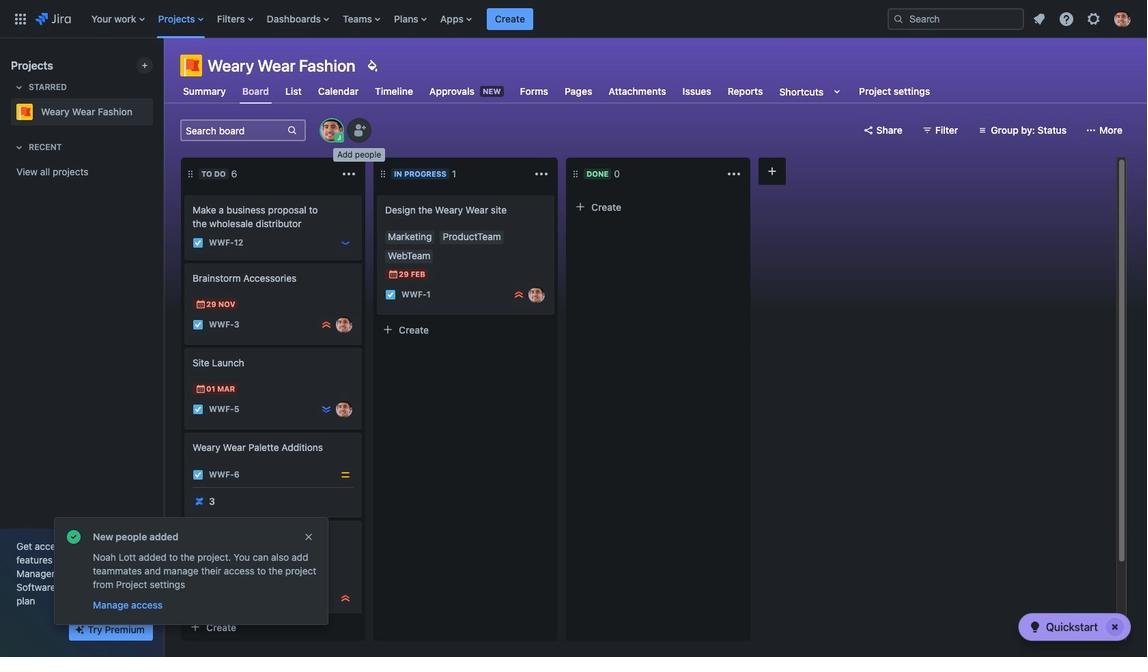 Task type: locate. For each thing, give the bounding box(es) containing it.
2 horizontal spatial column actions menu image
[[726, 166, 742, 182]]

search image
[[893, 13, 904, 24]]

column actions menu image
[[341, 166, 357, 182], [533, 166, 550, 182], [726, 166, 742, 182]]

close premium upgrade banner image
[[142, 540, 153, 551]]

alert
[[55, 518, 328, 625]]

due date: 29 november 2023 image
[[195, 299, 206, 310]]

1 vertical spatial james peterson image
[[336, 317, 352, 333]]

0 horizontal spatial highest image
[[321, 320, 332, 330]]

1 vertical spatial task image
[[193, 404, 203, 415]]

task image
[[193, 238, 203, 249], [193, 404, 203, 415]]

jira image
[[36, 11, 71, 27], [36, 11, 71, 27]]

due date: 15 december 2023 image
[[195, 576, 206, 587], [195, 576, 206, 587]]

due date: 01 march 2024 image
[[195, 384, 206, 395]]

0 horizontal spatial list
[[85, 0, 877, 38]]

0 vertical spatial highest image
[[513, 290, 524, 300]]

task image
[[385, 290, 396, 300], [193, 320, 203, 330], [193, 470, 203, 481]]

sidebar navigation image
[[149, 55, 179, 82]]

list item
[[487, 0, 533, 38]]

james peterson image
[[336, 402, 352, 418]]

1 task image from the top
[[193, 238, 203, 249]]

1 vertical spatial task image
[[193, 320, 203, 330]]

1 vertical spatial highest image
[[321, 320, 332, 330]]

2 task image from the top
[[193, 404, 203, 415]]

None search field
[[888, 8, 1024, 30]]

1 horizontal spatial column actions menu image
[[533, 166, 550, 182]]

task image down due date: 01 march 2024 icon
[[193, 404, 203, 415]]

task image down create icon
[[193, 238, 203, 249]]

your profile and settings image
[[1114, 11, 1131, 27]]

dismiss quickstart image
[[1104, 617, 1126, 638]]

tab list
[[172, 79, 941, 104]]

highest image
[[513, 290, 524, 300], [321, 320, 332, 330]]

tooltip
[[333, 148, 385, 162]]

remove from starred image
[[149, 104, 165, 120]]

1 column actions menu image from the left
[[341, 166, 357, 182]]

show subtasks image
[[226, 612, 242, 629]]

1 horizontal spatial highest image
[[513, 290, 524, 300]]

0 horizontal spatial column actions menu image
[[341, 166, 357, 182]]

highest image for the leftmost james peterson image
[[321, 320, 332, 330]]

task image for the top james peterson image
[[385, 290, 396, 300]]

2 column actions menu image from the left
[[533, 166, 550, 182]]

james peterson image
[[529, 287, 545, 303], [336, 317, 352, 333]]

Search board text field
[[182, 121, 285, 140]]

0 vertical spatial james peterson image
[[529, 287, 545, 303]]

primary element
[[8, 0, 877, 38]]

add people image
[[351, 122, 367, 139]]

0 vertical spatial task image
[[385, 290, 396, 300]]

due date: 29 february 2024 image
[[388, 269, 399, 280], [388, 269, 399, 280]]

0 vertical spatial task image
[[193, 238, 203, 249]]

dismiss image
[[303, 532, 314, 543]]

1 horizontal spatial james peterson image
[[529, 287, 545, 303]]

list
[[85, 0, 877, 38], [1027, 6, 1139, 31]]

set project background image
[[364, 57, 380, 74]]

banner
[[0, 0, 1147, 38]]



Task type: vqa. For each thing, say whether or not it's contained in the screenshot.
the Reports
no



Task type: describe. For each thing, give the bounding box(es) containing it.
create project image
[[139, 60, 150, 71]]

settings image
[[1086, 11, 1102, 27]]

2 vertical spatial task image
[[193, 470, 203, 481]]

Search field
[[888, 8, 1024, 30]]

task image for the leftmost james peterson image
[[193, 320, 203, 330]]

lowest image
[[321, 404, 332, 415]]

success image
[[66, 529, 82, 546]]

help image
[[1058, 11, 1075, 27]]

medium image
[[340, 470, 351, 481]]

create column image
[[764, 163, 780, 180]]

collapse starred projects image
[[11, 79, 27, 96]]

notifications image
[[1031, 11, 1047, 27]]

create image
[[369, 186, 385, 202]]

collapse recent projects image
[[11, 139, 27, 156]]

highest image for the top james peterson image
[[513, 290, 524, 300]]

1 horizontal spatial list
[[1027, 6, 1139, 31]]

0 horizontal spatial james peterson image
[[336, 317, 352, 333]]

low image
[[340, 238, 351, 249]]

create image
[[176, 186, 193, 202]]

highest image
[[340, 593, 351, 604]]

appswitcher icon image
[[12, 11, 29, 27]]

check image
[[1027, 619, 1043, 636]]

3 column actions menu image from the left
[[726, 166, 742, 182]]

due date: 01 march 2024 image
[[195, 384, 206, 395]]

due date: 29 november 2023 image
[[195, 299, 206, 310]]



